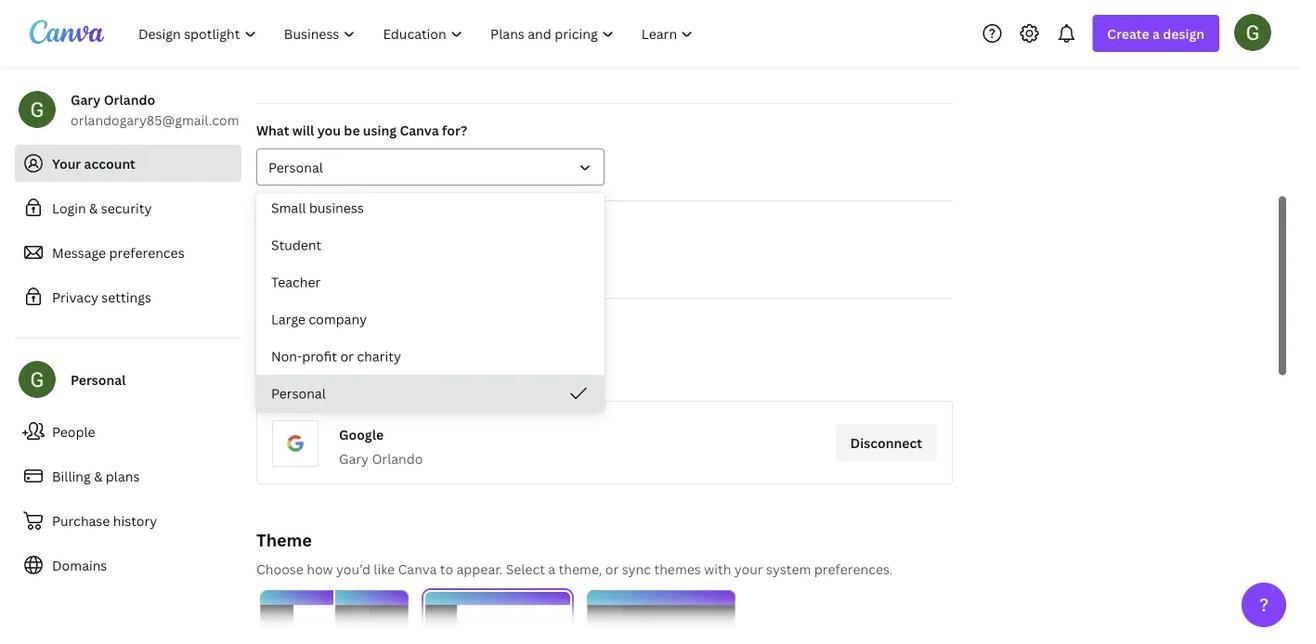 Task type: locate. For each thing, give the bounding box(es) containing it.
student button
[[256, 227, 605, 264]]

google gary orlando
[[339, 426, 423, 468]]

appear.
[[457, 561, 503, 578]]

domains
[[52, 557, 107, 575]]

1 horizontal spatial or
[[606, 561, 619, 578]]

orlando up orlandogary85@gmail.com
[[104, 91, 155, 108]]

a left design at the right top
[[1153, 25, 1160, 42]]

0 horizontal spatial or
[[340, 348, 354, 366]]

you'd
[[336, 561, 371, 578]]

large company
[[271, 311, 367, 328]]

1 vertical spatial &
[[94, 468, 103, 485]]

0 horizontal spatial gary
[[71, 91, 101, 108]]

canva for theme
[[398, 561, 437, 578]]

0 vertical spatial canva
[[400, 121, 439, 139]]

to left appear.
[[440, 561, 454, 578]]

0 horizontal spatial orlando
[[104, 91, 155, 108]]

login & security link
[[15, 190, 242, 227]]

1 horizontal spatial orlando
[[372, 450, 423, 468]]

disconnect button
[[836, 425, 937, 462]]

you
[[317, 121, 341, 139], [342, 367, 365, 385]]

connected social accounts
[[256, 316, 427, 334]]

how
[[307, 561, 333, 578]]

& left plans
[[94, 468, 103, 485]]

domains link
[[15, 547, 242, 584]]

1 vertical spatial orlando
[[372, 450, 423, 468]]

create a design button
[[1093, 15, 1220, 52]]

login & security
[[52, 199, 152, 217]]

personal down non-
[[271, 385, 326, 403]]

non-
[[271, 348, 302, 366]]

business
[[309, 199, 364, 217]]

&
[[89, 199, 98, 217], [94, 468, 103, 485]]

list box
[[256, 190, 605, 413]]

sync
[[622, 561, 651, 578]]

small business
[[271, 199, 364, 217]]

to right in
[[447, 367, 460, 385]]

charity
[[357, 348, 401, 366]]

create a design
[[1108, 25, 1205, 42]]

personal inside button
[[269, 158, 323, 176]]

message preferences
[[52, 244, 185, 262]]

using
[[363, 121, 397, 139]]

gary
[[71, 91, 101, 108], [339, 450, 369, 468]]

system
[[767, 561, 811, 578]]

company
[[309, 311, 367, 328]]

in
[[432, 367, 443, 385]]

gary up your account
[[71, 91, 101, 108]]

billing
[[52, 468, 91, 485]]

orlando inside gary orlando orlandogary85@gmail.com
[[104, 91, 155, 108]]

0 vertical spatial &
[[89, 199, 98, 217]]

1 horizontal spatial gary
[[339, 450, 369, 468]]

your account link
[[15, 145, 242, 182]]

you left use
[[342, 367, 365, 385]]

top level navigation element
[[126, 15, 709, 52]]

like
[[374, 561, 395, 578]]

a
[[1153, 25, 1160, 42], [548, 561, 556, 578]]

0 vertical spatial orlando
[[104, 91, 155, 108]]

orlando
[[104, 91, 155, 108], [372, 450, 423, 468]]

or right profit
[[340, 348, 354, 366]]

with
[[704, 561, 732, 578]]

settings
[[102, 288, 151, 306]]

canva right like in the left of the page
[[398, 561, 437, 578]]

google
[[339, 426, 384, 444]]

gary down google
[[339, 450, 369, 468]]

1 vertical spatial you
[[342, 367, 365, 385]]

a inside theme choose how you'd like canva to appear. select a theme, or sync themes with your system preferences.
[[548, 561, 556, 578]]

use
[[368, 367, 390, 385]]

account
[[84, 155, 136, 172]]

2 vertical spatial canva
[[398, 561, 437, 578]]

message
[[52, 244, 106, 262]]

choose
[[256, 561, 304, 578]]

large
[[271, 311, 306, 328]]

social
[[329, 316, 366, 334]]

plans
[[106, 468, 140, 485]]

1 vertical spatial gary
[[339, 450, 369, 468]]

or inside the non-profit or charity button
[[340, 348, 354, 366]]

or left sync
[[606, 561, 619, 578]]

personal down will
[[269, 158, 323, 176]]

theme choose how you'd like canva to appear. select a theme, or sync themes with your system preferences.
[[256, 529, 893, 578]]

what
[[256, 121, 289, 139]]

for?
[[442, 121, 467, 139]]

be
[[344, 121, 360, 139]]

gary inside gary orlando orlandogary85@gmail.com
[[71, 91, 101, 108]]

personal
[[269, 158, 323, 176], [71, 371, 126, 389], [271, 385, 326, 403]]

non-profit or charity option
[[256, 338, 605, 375]]

you left be
[[317, 121, 341, 139]]

0 vertical spatial a
[[1153, 25, 1160, 42]]

canva right in
[[463, 367, 502, 385]]

1 vertical spatial a
[[548, 561, 556, 578]]

to
[[393, 367, 406, 385], [447, 367, 460, 385], [440, 561, 454, 578]]

0 horizontal spatial a
[[548, 561, 556, 578]]

or inside theme choose how you'd like canva to appear. select a theme, or sync themes with your system preferences.
[[606, 561, 619, 578]]

or
[[340, 348, 354, 366], [606, 561, 619, 578]]

canva left for?
[[400, 121, 439, 139]]

0 vertical spatial you
[[317, 121, 341, 139]]

a inside create a design dropdown button
[[1153, 25, 1160, 42]]

& right login
[[89, 199, 98, 217]]

1 vertical spatial or
[[606, 561, 619, 578]]

large company button
[[256, 301, 605, 338]]

0 vertical spatial gary
[[71, 91, 101, 108]]

people
[[52, 423, 95, 441]]

teacher button
[[256, 264, 605, 301]]

1 horizontal spatial a
[[1153, 25, 1160, 42]]

will
[[293, 121, 314, 139]]

non-profit or charity
[[271, 348, 401, 366]]

None button
[[260, 591, 409, 643], [424, 591, 572, 643], [587, 591, 736, 643], [260, 591, 409, 643], [424, 591, 572, 643], [587, 591, 736, 643]]

your account
[[52, 155, 136, 172]]

log
[[410, 367, 429, 385]]

orlando down google
[[372, 450, 423, 468]]

a right select
[[548, 561, 556, 578]]

0 vertical spatial or
[[340, 348, 354, 366]]

canva
[[400, 121, 439, 139], [463, 367, 502, 385], [398, 561, 437, 578]]

non-profit or charity button
[[256, 338, 605, 375]]

canva inside theme choose how you'd like canva to appear. select a theme, or sync themes with your system preferences.
[[398, 561, 437, 578]]

orlandogary85@gmail.com
[[71, 111, 239, 129]]



Task type: vqa. For each thing, say whether or not it's contained in the screenshot.
choose
yes



Task type: describe. For each thing, give the bounding box(es) containing it.
design
[[1164, 25, 1205, 42]]

purchase history link
[[15, 503, 242, 540]]

personal button
[[256, 375, 605, 413]]

gary orlando image
[[1235, 14, 1272, 51]]

gary orlando orlandogary85@gmail.com
[[71, 91, 239, 129]]

privacy settings
[[52, 288, 151, 306]]

message preferences link
[[15, 234, 242, 271]]

you for that
[[342, 367, 365, 385]]

history
[[113, 512, 157, 530]]

billing & plans
[[52, 468, 140, 485]]

themes
[[654, 561, 701, 578]]

your
[[52, 155, 81, 172]]

student
[[271, 236, 322, 254]]

purchase history
[[52, 512, 157, 530]]

personal inside button
[[271, 385, 326, 403]]

language
[[256, 219, 317, 236]]

teacher option
[[256, 264, 605, 301]]

teacher
[[271, 274, 321, 291]]

list box containing small business
[[256, 190, 605, 413]]

personal up people
[[71, 371, 126, 389]]

disconnect
[[851, 434, 923, 452]]

profit
[[302, 348, 337, 366]]

canva for what
[[400, 121, 439, 139]]

to left log
[[393, 367, 406, 385]]

login
[[52, 199, 86, 217]]

that
[[313, 367, 338, 385]]

small business option
[[256, 190, 605, 227]]

theme,
[[559, 561, 602, 578]]

services
[[256, 367, 309, 385]]

purchase
[[52, 512, 110, 530]]

to inside theme choose how you'd like canva to appear. select a theme, or sync themes with your system preferences.
[[440, 561, 454, 578]]

student option
[[256, 227, 605, 264]]

large company option
[[256, 301, 605, 338]]

1 vertical spatial canva
[[463, 367, 502, 385]]

orlando inside google gary orlando
[[372, 450, 423, 468]]

privacy
[[52, 288, 98, 306]]

accounts
[[369, 316, 427, 334]]

create
[[1108, 25, 1150, 42]]

& for login
[[89, 199, 98, 217]]

gary inside google gary orlando
[[339, 450, 369, 468]]

preferences
[[109, 244, 185, 262]]

your
[[735, 561, 763, 578]]

you for will
[[317, 121, 341, 139]]

security
[[101, 199, 152, 217]]

small business button
[[256, 190, 605, 227]]

small
[[271, 199, 306, 217]]

select
[[506, 561, 545, 578]]

billing & plans link
[[15, 458, 242, 495]]

privacy settings link
[[15, 279, 242, 316]]

Personal button
[[256, 149, 605, 186]]

what will you be using canva for?
[[256, 121, 467, 139]]

connected
[[256, 316, 326, 334]]

personal option
[[256, 375, 605, 413]]

theme
[[256, 529, 312, 552]]

services that you use to log in to canva
[[256, 367, 502, 385]]

people link
[[15, 413, 242, 451]]

preferences.
[[815, 561, 893, 578]]

& for billing
[[94, 468, 103, 485]]



